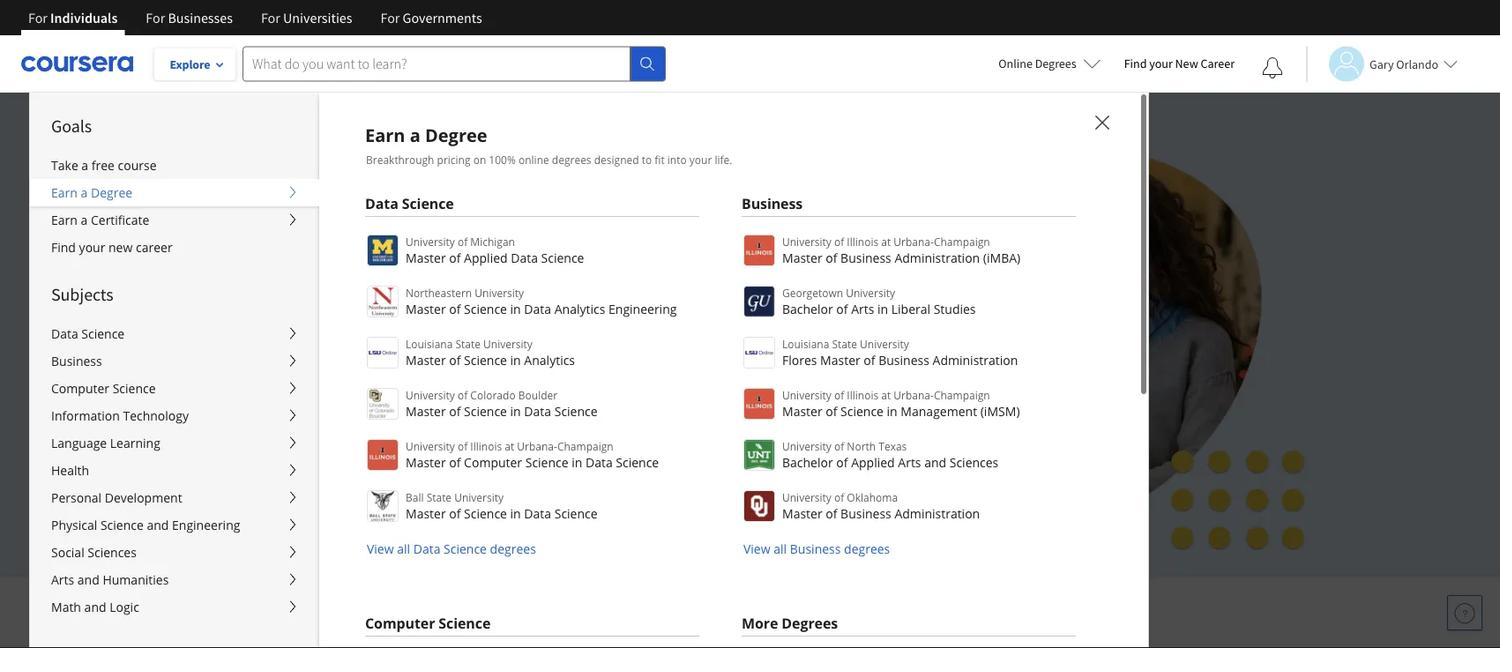 Task type: describe. For each thing, give the bounding box(es) containing it.
a for earn a certificate
[[81, 212, 88, 228]]

earn a degree button
[[30, 179, 319, 206]]

master inside ball state university master of science in data science
[[406, 505, 446, 522]]

earn for earn a degree
[[51, 184, 78, 201]]

university of michigan image
[[736, 638, 783, 648]]

michigan
[[470, 234, 515, 249]]

analytics for in
[[524, 351, 575, 368]]

0 vertical spatial day
[[312, 436, 335, 454]]

governments
[[403, 9, 482, 26]]

100%
[[489, 152, 516, 167]]

google image
[[584, 646, 680, 648]]

money-
[[394, 477, 440, 494]]

of inside ball state university master of science in data science
[[449, 505, 461, 522]]

2 vertical spatial computer
[[365, 614, 435, 633]]

logic
[[110, 599, 139, 616]]

university inside the georgetown university bachelor of arts in liberal studies
[[846, 285, 895, 300]]

illinois for computer
[[470, 439, 502, 453]]

more degrees
[[742, 614, 838, 633]]

texas
[[879, 439, 907, 453]]

for universities
[[261, 9, 352, 26]]

start
[[267, 436, 297, 454]]

for for individuals
[[28, 9, 48, 26]]

urbana- for administration
[[894, 234, 934, 249]]

personal development
[[51, 490, 182, 506]]

14-
[[350, 477, 368, 494]]

louisiana state university master of science in analytics
[[406, 336, 575, 368]]

georgetown university bachelor of arts in liberal studies
[[782, 285, 976, 317]]

data inside university of colorado boulder master of science in data science
[[524, 403, 551, 419]]

master inside the northeastern university master of science in data analytics engineering
[[406, 300, 446, 317]]

a for earn a degree
[[81, 184, 88, 201]]

/month, cancel anytime
[[260, 395, 407, 412]]

physical
[[51, 517, 97, 534]]

free
[[337, 436, 364, 454]]

business button
[[30, 348, 319, 375]]

data science inside dropdown button
[[51, 325, 125, 342]]

louisiana state university logo image for data science
[[367, 337, 399, 369]]

louisiana state university flores master of business administration
[[782, 336, 1018, 368]]

engineering inside the northeastern university master of science in data analytics engineering
[[609, 300, 677, 317]]

university inside university of north texas bachelor of applied arts and sciences
[[782, 439, 832, 453]]

duke university image
[[446, 646, 528, 648]]

1 vertical spatial with
[[919, 591, 961, 620]]

master inside "university of oklahoma master of business administration"
[[782, 505, 823, 522]]

back
[[440, 477, 469, 494]]

and inside popup button
[[147, 517, 169, 534]]

oklahoma
[[847, 490, 898, 505]]

louisiana state university logo image for business
[[744, 337, 775, 369]]

show notifications image
[[1262, 57, 1283, 79]]

master inside louisiana state university master of science in analytics
[[406, 351, 446, 368]]

for individuals
[[28, 9, 118, 26]]

earn a degree group
[[29, 92, 1500, 648]]

health
[[51, 462, 89, 479]]

university inside the louisiana state university flores master of business administration
[[860, 336, 909, 351]]

earn a degree
[[51, 184, 132, 201]]

administration inside "university of oklahoma master of business administration"
[[895, 505, 980, 522]]

online
[[999, 56, 1033, 71]]

to inside earn a degree breakthrough pricing on 100% online degrees designed to fit into your life.
[[642, 152, 652, 167]]

/year with 14-day money-back guarantee
[[283, 477, 536, 494]]

into
[[667, 152, 687, 167]]

arts inside university of north texas bachelor of applied arts and sciences
[[898, 454, 921, 471]]

computer science button
[[30, 375, 319, 402]]

applied inside university of north texas bachelor of applied arts and sciences
[[851, 454, 895, 471]]

new
[[1175, 56, 1198, 71]]

from
[[459, 591, 507, 620]]

data inside the northeastern university master of science in data analytics engineering
[[524, 300, 551, 317]]

ball state university master of science in data science
[[406, 490, 598, 522]]

colorado
[[470, 388, 516, 402]]

find your new career
[[1124, 56, 1235, 71]]

and inside unlimited access to 7,000+ world-class courses, hands-on projects, and job-ready certificate programs—all included in your subscription
[[321, 279, 356, 305]]

your inside unlimited access to 7,000+ world-class courses, hands-on projects, and job-ready certificate programs—all included in your subscription
[[239, 310, 280, 336]]

georgetown university logo image
[[744, 286, 775, 318]]

earn a certificate button
[[30, 206, 319, 234]]

master inside university of colorado boulder master of science in data science
[[406, 403, 446, 419]]

find your new career link
[[1115, 53, 1244, 75]]

learn
[[397, 591, 453, 620]]

help center image
[[1454, 602, 1476, 624]]

development
[[105, 490, 182, 506]]

view all business degrees
[[744, 541, 890, 557]]

coursera image
[[21, 50, 133, 78]]

individuals
[[50, 9, 118, 26]]

career
[[1201, 56, 1235, 71]]

online
[[519, 152, 549, 167]]

health button
[[30, 457, 319, 484]]

university inside ball state university master of science in data science
[[454, 490, 504, 505]]

degrees inside earn a degree breakthrough pricing on 100% online degrees designed to fit into your life.
[[552, 152, 591, 167]]

arts inside arts and humanities 'dropdown button'
[[51, 572, 74, 588]]

at for business
[[881, 234, 891, 249]]

view all data science degrees link
[[365, 541, 536, 557]]

language learning button
[[30, 430, 319, 457]]

trial
[[367, 436, 395, 454]]

What do you want to learn? text field
[[243, 46, 631, 82]]

guarantee
[[472, 477, 536, 494]]

1 vertical spatial day
[[368, 477, 390, 494]]

0 horizontal spatial degrees
[[490, 541, 536, 557]]

of inside the northeastern university master of science in data analytics engineering
[[449, 300, 461, 317]]

on inside earn a degree breakthrough pricing on 100% online degrees designed to fit into your life.
[[473, 152, 486, 167]]

free
[[92, 157, 115, 174]]

university inside "university of oklahoma master of business administration"
[[782, 490, 832, 505]]

master inside the louisiana state university flores master of business administration
[[820, 351, 861, 368]]

data science inside earn a degree 'menu item'
[[365, 194, 454, 213]]

science inside dropdown button
[[81, 325, 125, 342]]

for for governments
[[381, 9, 400, 26]]

personal
[[51, 490, 101, 506]]

louisiana for business
[[782, 336, 829, 351]]

leading universities and companies with coursera plus
[[561, 591, 1103, 620]]

of inside louisiana state university master of science in analytics
[[449, 351, 461, 368]]

(imba)
[[983, 249, 1021, 266]]

science inside the northeastern university master of science in data analytics engineering
[[464, 300, 507, 317]]

unlimited access to 7,000+ world-class courses, hands-on projects, and job-ready certificate programs—all included in your subscription
[[239, 248, 778, 336]]

computer science inside popup button
[[51, 380, 156, 397]]

for for universities
[[261, 9, 280, 26]]

computer science inside earn a degree 'menu item'
[[365, 614, 491, 633]]

language
[[51, 435, 107, 452]]

ball state university logo image
[[367, 490, 399, 522]]

close image
[[1091, 111, 1114, 134]]

data science button
[[30, 320, 319, 348]]

math
[[51, 599, 81, 616]]

administration inside the louisiana state university flores master of business administration
[[933, 351, 1018, 368]]

data inside university of michigan master of applied data science
[[511, 249, 538, 266]]

humanities
[[103, 572, 169, 588]]

degrees for online degrees
[[1035, 56, 1077, 71]]

illinois for business
[[847, 234, 879, 249]]

more
[[742, 614, 778, 633]]

job-
[[361, 279, 395, 305]]

in inside ball state university master of science in data science
[[510, 505, 521, 522]]

technology
[[123, 407, 189, 424]]

university of illinois at urbana-champaign master of science in management (imsm)
[[782, 388, 1020, 419]]

take a free course
[[51, 157, 157, 174]]

applied inside university of michigan master of applied data science
[[464, 249, 508, 266]]

and inside 'dropdown button'
[[77, 572, 99, 588]]

urbana- for in
[[894, 388, 934, 402]]

business inside "university of oklahoma master of business administration"
[[841, 505, 892, 522]]

university of illinois at urbana-champaign logo image for master of science in management (imsm)
[[744, 388, 775, 420]]

pricing
[[437, 152, 471, 167]]

flores
[[782, 351, 817, 368]]

data inside ball state university master of science in data science
[[524, 505, 551, 522]]

projects,
[[239, 279, 316, 305]]

view for business
[[744, 541, 771, 557]]

louisiana for data science
[[406, 336, 453, 351]]

banner navigation
[[14, 0, 496, 35]]

at for computer
[[505, 439, 514, 453]]

universities
[[644, 591, 757, 620]]

course
[[118, 157, 157, 174]]

gary orlando button
[[1306, 46, 1458, 82]]

find your new career
[[51, 239, 173, 256]]

on inside unlimited access to 7,000+ world-class courses, hands-on projects, and job-ready certificate programs—all included in your subscription
[[733, 248, 757, 274]]

business inside business dropdown button
[[51, 353, 102, 370]]

earn a degree breakthrough pricing on 100% online degrees designed to fit into your life.
[[365, 123, 733, 167]]

gary orlando
[[1370, 56, 1439, 72]]

state for business
[[832, 336, 857, 351]]

subscription
[[285, 310, 397, 336]]

sciences inside popup button
[[88, 544, 137, 561]]

math and logic button
[[30, 594, 319, 621]]

information
[[51, 407, 120, 424]]

computer inside university of illinois at urbana-champaign master of computer science in data science
[[464, 454, 522, 471]]

analytics for data
[[555, 300, 605, 317]]

/year
[[283, 477, 316, 494]]

to inside unlimited access to 7,000+ world-class courses, hands-on projects, and job-ready certificate programs—all included in your subscription
[[396, 248, 414, 274]]

in inside university of colorado boulder master of science in data science
[[510, 403, 521, 419]]

information technology button
[[30, 402, 319, 430]]

in inside unlimited access to 7,000+ world-class courses, hands-on projects, and job-ready certificate programs—all included in your subscription
[[762, 279, 778, 305]]

all for business
[[774, 541, 787, 557]]

/year with 14-day money-back guarantee button
[[239, 477, 536, 495]]

georgetown
[[782, 285, 843, 300]]

computer inside popup button
[[51, 380, 109, 397]]



Task type: vqa. For each thing, say whether or not it's contained in the screenshot.
the job skills of 2024 report
no



Task type: locate. For each thing, give the bounding box(es) containing it.
0 vertical spatial earn
[[365, 123, 405, 147]]

in up ball state university master of science in data science
[[572, 454, 582, 471]]

master down northeastern
[[406, 300, 446, 317]]

ready
[[395, 279, 447, 305]]

0 vertical spatial analytics
[[555, 300, 605, 317]]

computer left the 'from'
[[365, 614, 435, 633]]

0 horizontal spatial data science
[[51, 325, 125, 342]]

new
[[109, 239, 133, 256]]

on left 100%
[[473, 152, 486, 167]]

0 horizontal spatial on
[[473, 152, 486, 167]]

2 horizontal spatial arts
[[898, 454, 921, 471]]

1 view from the left
[[367, 541, 394, 557]]

1 vertical spatial illinois
[[847, 388, 879, 402]]

earn down earn a degree
[[51, 212, 78, 228]]

university inside university of colorado boulder master of science in data science
[[406, 388, 455, 402]]

university of illinois at urbana-champaign logo image
[[744, 235, 775, 266], [744, 388, 775, 420], [367, 439, 399, 471]]

university up view all data science degrees
[[454, 490, 504, 505]]

business inside the louisiana state university flores master of business administration
[[879, 351, 930, 368]]

social
[[51, 544, 84, 561]]

all for data science
[[397, 541, 410, 557]]

and inside dropdown button
[[84, 599, 106, 616]]

2 vertical spatial champaign
[[557, 439, 614, 453]]

state inside louisiana state university master of science in analytics
[[456, 336, 481, 351]]

0 horizontal spatial computer science
[[51, 380, 156, 397]]

certificate
[[452, 279, 541, 305]]

1 louisiana state university logo image from the left
[[367, 337, 399, 369]]

0 vertical spatial sciences
[[950, 454, 999, 471]]

state for data science
[[456, 336, 481, 351]]

take
[[51, 157, 78, 174]]

illinois for science
[[847, 388, 879, 402]]

1 vertical spatial arts
[[898, 454, 921, 471]]

1 horizontal spatial degree
[[425, 123, 487, 147]]

degree up pricing
[[425, 123, 487, 147]]

illinois up the georgetown university bachelor of arts in liberal studies
[[847, 234, 879, 249]]

all
[[397, 541, 410, 557], [774, 541, 787, 557]]

for businesses
[[146, 9, 233, 26]]

0 vertical spatial with
[[319, 477, 347, 494]]

university of illinois at urbana-champaign logo image up georgetown university logo
[[744, 235, 775, 266]]

master up ready
[[406, 249, 446, 266]]

applied down north
[[851, 454, 895, 471]]

0 vertical spatial computer
[[51, 380, 109, 397]]

on
[[473, 152, 486, 167], [733, 248, 757, 274]]

in down the world-
[[510, 300, 521, 317]]

urbana- up liberal
[[894, 234, 934, 249]]

earn a degree menu item
[[319, 92, 1500, 648]]

degree
[[425, 123, 487, 147], [91, 184, 132, 201]]

in left liberal
[[878, 300, 888, 317]]

find for find your new career
[[1124, 56, 1147, 71]]

state inside the louisiana state university flores master of business administration
[[832, 336, 857, 351]]

1 horizontal spatial louisiana state university logo image
[[744, 337, 775, 369]]

and up 'subscription'
[[321, 279, 356, 305]]

1 louisiana from the left
[[406, 336, 453, 351]]

view all data science degrees
[[367, 541, 536, 557]]

0 horizontal spatial computer
[[51, 380, 109, 397]]

2 view from the left
[[744, 541, 771, 557]]

university of illinois at urbana-champaign logo image up /year with 14-day money-back guarantee button
[[367, 439, 399, 471]]

illinois inside university of illinois at urbana-champaign master of business administration (imba)
[[847, 234, 879, 249]]

degrees
[[1035, 56, 1077, 71], [782, 614, 838, 633]]

0 horizontal spatial engineering
[[172, 517, 240, 534]]

university of oklahoma logo image
[[744, 490, 775, 522]]

1 vertical spatial champaign
[[934, 388, 990, 402]]

1 horizontal spatial on
[[733, 248, 757, 274]]

1 vertical spatial on
[[733, 248, 757, 274]]

earn down take
[[51, 184, 78, 201]]

master up georgetown
[[782, 249, 823, 266]]

for left universities at top left
[[261, 9, 280, 26]]

at down the louisiana state university flores master of business administration
[[881, 388, 891, 402]]

social sciences button
[[30, 539, 319, 566]]

data science down coursera plus image
[[365, 194, 454, 213]]

0 vertical spatial bachelor
[[782, 300, 833, 317]]

university of illinois at urbana-champaign logo image for master of computer science in data science
[[367, 439, 399, 471]]

analytics up 'boulder'
[[524, 351, 575, 368]]

university right university of michigan logo at left top
[[406, 234, 455, 249]]

and down social sciences
[[77, 572, 99, 588]]

earn for earn a certificate
[[51, 212, 78, 228]]

0 horizontal spatial day
[[312, 436, 335, 454]]

champaign up (imba)
[[934, 234, 990, 249]]

university down unlimited access to 7,000+ world-class courses, hands-on projects, and job-ready certificate programs—all included in your subscription
[[483, 336, 533, 351]]

illinois inside university of illinois at urbana-champaign master of computer science in data science
[[470, 439, 502, 453]]

with left 14- on the bottom of the page
[[319, 477, 347, 494]]

university of illinois at urbana-champaign master of business administration (imba)
[[782, 234, 1021, 266]]

0 vertical spatial champaign
[[934, 234, 990, 249]]

for
[[28, 9, 48, 26], [146, 9, 165, 26], [261, 9, 280, 26], [381, 9, 400, 26]]

louisiana inside louisiana state university master of science in analytics
[[406, 336, 453, 351]]

0 vertical spatial university of illinois at urbana-champaign logo image
[[744, 235, 775, 266]]

0 horizontal spatial all
[[397, 541, 410, 557]]

earn inside earn a degree breakthrough pricing on 100% online degrees designed to fit into your life.
[[365, 123, 405, 147]]

engineering down courses,
[[609, 300, 677, 317]]

data science down subjects
[[51, 325, 125, 342]]

with inside button
[[319, 477, 347, 494]]

subjects
[[51, 284, 113, 306]]

for left governments
[[381, 9, 400, 26]]

0 horizontal spatial state
[[427, 490, 452, 505]]

0 vertical spatial on
[[473, 152, 486, 167]]

computer science
[[51, 380, 156, 397], [365, 614, 491, 633]]

degree inside dropdown button
[[91, 184, 132, 201]]

arts left liberal
[[851, 300, 874, 317]]

champaign up management
[[934, 388, 990, 402]]

social sciences
[[51, 544, 137, 561]]

a inside earn a degree breakthrough pricing on 100% online degrees designed to fit into your life.
[[410, 123, 421, 147]]

university down the georgetown university bachelor of arts in liberal studies
[[860, 336, 909, 351]]

urbana- inside university of illinois at urbana-champaign master of science in management (imsm)
[[894, 388, 934, 402]]

0 vertical spatial administration
[[895, 249, 980, 266]]

0 vertical spatial degree
[[425, 123, 487, 147]]

your
[[1149, 56, 1173, 71], [690, 152, 712, 167], [79, 239, 105, 256], [239, 310, 280, 336]]

champaign inside university of illinois at urbana-champaign master of computer science in data science
[[557, 439, 614, 453]]

arts up math
[[51, 572, 74, 588]]

2 vertical spatial university of illinois at urbana-champaign logo image
[[367, 439, 399, 471]]

a up breakthrough
[[410, 123, 421, 147]]

1 horizontal spatial find
[[1124, 56, 1147, 71]]

2 bachelor from the top
[[782, 454, 833, 471]]

in inside university of illinois at urbana-champaign master of computer science in data science
[[572, 454, 582, 471]]

master up anytime
[[406, 351, 446, 368]]

university right university of north texas logo on the bottom
[[782, 439, 832, 453]]

in inside the northeastern university master of science in data analytics engineering
[[510, 300, 521, 317]]

bachelor inside university of north texas bachelor of applied arts and sciences
[[782, 454, 833, 471]]

master down flores
[[782, 403, 823, 419]]

3 for from the left
[[261, 9, 280, 26]]

None search field
[[243, 46, 666, 82]]

0 vertical spatial urbana-
[[894, 234, 934, 249]]

2 vertical spatial illinois
[[470, 439, 502, 453]]

louisiana
[[406, 336, 453, 351], [782, 336, 829, 351]]

university inside the northeastern university master of science in data analytics engineering
[[475, 285, 524, 300]]

in down 'boulder'
[[510, 403, 521, 419]]

0 horizontal spatial louisiana
[[406, 336, 453, 351]]

champaign for management
[[934, 388, 990, 402]]

science inside university of illinois at urbana-champaign master of science in management (imsm)
[[841, 403, 884, 419]]

a up the earn a certificate
[[81, 184, 88, 201]]

university down flores
[[782, 388, 832, 402]]

hands-
[[671, 248, 733, 274]]

urbana- inside university of illinois at urbana-champaign master of computer science in data science
[[517, 439, 557, 453]]

sciences inside university of north texas bachelor of applied arts and sciences
[[950, 454, 999, 471]]

0 vertical spatial engineering
[[609, 300, 677, 317]]

at
[[881, 234, 891, 249], [881, 388, 891, 402], [505, 439, 514, 453]]

list for business
[[742, 233, 1076, 558]]

1 vertical spatial find
[[51, 239, 76, 256]]

at for science
[[881, 388, 891, 402]]

view all business degrees link
[[742, 541, 890, 557]]

1 horizontal spatial day
[[368, 477, 390, 494]]

degrees for more degrees
[[782, 614, 838, 633]]

designed
[[594, 152, 639, 167]]

management
[[901, 403, 977, 419]]

engineering inside popup button
[[172, 517, 240, 534]]

master up view all business degrees link
[[782, 505, 823, 522]]

boulder
[[518, 388, 558, 402]]

analytics down class
[[555, 300, 605, 317]]

gary
[[1370, 56, 1394, 72]]

university of north texas logo image
[[744, 439, 775, 471]]

louisiana state university logo image
[[367, 337, 399, 369], [744, 337, 775, 369]]

0 horizontal spatial find
[[51, 239, 76, 256]]

orlando
[[1396, 56, 1439, 72]]

2 horizontal spatial degrees
[[844, 541, 890, 557]]

0 horizontal spatial to
[[396, 248, 414, 274]]

0 vertical spatial applied
[[464, 249, 508, 266]]

science inside university of michigan master of applied data science
[[541, 249, 584, 266]]

1 vertical spatial bachelor
[[782, 454, 833, 471]]

1 vertical spatial analytics
[[524, 351, 575, 368]]

2 louisiana state university logo image from the left
[[744, 337, 775, 369]]

1 vertical spatial earn
[[51, 184, 78, 201]]

all down university of oklahoma logo
[[774, 541, 787, 557]]

1 vertical spatial urbana-
[[894, 388, 934, 402]]

master inside university of illinois at urbana-champaign master of business administration (imba)
[[782, 249, 823, 266]]

1 vertical spatial applied
[[851, 454, 895, 471]]

louisiana up flores
[[782, 336, 829, 351]]

data inside 'data science' dropdown button
[[51, 325, 78, 342]]

champaign down 'boulder'
[[557, 439, 614, 453]]

master inside university of illinois at urbana-champaign master of computer science in data science
[[406, 454, 446, 471]]

day left free
[[312, 436, 335, 454]]

university of illinois at urbana-champaign logo image for master of business administration (imba)
[[744, 235, 775, 266]]

for left individuals
[[28, 9, 48, 26]]

1 horizontal spatial applied
[[851, 454, 895, 471]]

urbana- for science
[[517, 439, 557, 453]]

university inside university of michigan master of applied data science
[[406, 234, 455, 249]]

1 horizontal spatial computer science
[[365, 614, 491, 633]]

0 horizontal spatial with
[[319, 477, 347, 494]]

in up texas
[[887, 403, 898, 419]]

1 horizontal spatial state
[[456, 336, 481, 351]]

master right the university of colorado boulder logo
[[406, 403, 446, 419]]

a for earn a degree breakthrough pricing on 100% online degrees designed to fit into your life.
[[410, 123, 421, 147]]

take a free course link
[[30, 152, 319, 179]]

data inside university of illinois at urbana-champaign master of computer science in data science
[[586, 454, 613, 471]]

1 list from the left
[[365, 233, 699, 558]]

list
[[365, 233, 699, 558], [742, 233, 1076, 558]]

start 7-day free trial
[[267, 436, 395, 454]]

university of michigan logo image
[[367, 235, 399, 266]]

goals
[[51, 115, 92, 137]]

0 horizontal spatial sciences
[[88, 544, 137, 561]]

1 horizontal spatial data science
[[365, 194, 454, 213]]

0 horizontal spatial degree
[[91, 184, 132, 201]]

northeastern university master of science in data analytics engineering
[[406, 285, 677, 317]]

and left logic
[[84, 599, 106, 616]]

liberal
[[892, 300, 931, 317]]

1 horizontal spatial arts
[[851, 300, 874, 317]]

to up ready
[[396, 248, 414, 274]]

illinois up north
[[847, 388, 879, 402]]

start 7-day free trial button
[[239, 424, 423, 466]]

university of colorado boulder master of science in data science
[[406, 388, 598, 419]]

business inside university of illinois at urbana-champaign master of business administration (imba)
[[841, 249, 892, 266]]

university of colorado boulder logo image
[[367, 388, 399, 420]]

in down the guarantee
[[510, 505, 521, 522]]

urbana- up management
[[894, 388, 934, 402]]

life.
[[715, 152, 733, 167]]

science inside louisiana state university master of science in analytics
[[464, 351, 507, 368]]

1 horizontal spatial list
[[742, 233, 1076, 558]]

in inside louisiana state university master of science in analytics
[[510, 351, 521, 368]]

a for take a free course
[[81, 157, 88, 174]]

for for businesses
[[146, 9, 165, 26]]

louisiana state university logo image left flores
[[744, 337, 775, 369]]

1 vertical spatial administration
[[933, 351, 1018, 368]]

louisiana down northeastern
[[406, 336, 453, 351]]

access
[[332, 248, 391, 274]]

1 vertical spatial data science
[[51, 325, 125, 342]]

degrees right online
[[1035, 56, 1077, 71]]

state inside ball state university master of science in data science
[[427, 490, 452, 505]]

bachelor right university of north texas logo on the bottom
[[782, 454, 833, 471]]

champaign for (imba)
[[934, 234, 990, 249]]

and up university of michigan image on the bottom of page
[[762, 591, 800, 620]]

find your new career link
[[30, 234, 319, 261]]

of inside the georgetown university bachelor of arts in liberal studies
[[836, 300, 848, 317]]

johns hopkins university image
[[1082, 646, 1249, 648]]

1 all from the left
[[397, 541, 410, 557]]

arts inside the georgetown university bachelor of arts in liberal studies
[[851, 300, 874, 317]]

4 for from the left
[[381, 9, 400, 26]]

in up 'boulder'
[[510, 351, 521, 368]]

of inside the louisiana state university flores master of business administration
[[864, 351, 875, 368]]

to
[[642, 152, 652, 167], [396, 248, 414, 274]]

0 horizontal spatial louisiana state university logo image
[[367, 337, 399, 369]]

at up the guarantee
[[505, 439, 514, 453]]

0 horizontal spatial applied
[[464, 249, 508, 266]]

sciences up arts and humanities on the bottom left
[[88, 544, 137, 561]]

administration down oklahoma
[[895, 505, 980, 522]]

1 vertical spatial computer science
[[365, 614, 491, 633]]

0 horizontal spatial degrees
[[782, 614, 838, 633]]

0 vertical spatial degrees
[[1035, 56, 1077, 71]]

businesses
[[168, 9, 233, 26]]

hec paris image
[[963, 644, 1025, 648]]

0 horizontal spatial list
[[365, 233, 699, 558]]

computer science up "duke university" image
[[365, 614, 491, 633]]

university of illinois at urbana-champaign master of computer science in data science
[[406, 439, 659, 471]]

degrees right more
[[782, 614, 838, 633]]

earn for earn a degree breakthrough pricing on 100% online degrees designed to fit into your life.
[[365, 123, 405, 147]]

administration inside university of illinois at urbana-champaign master of business administration (imba)
[[895, 249, 980, 266]]

7-
[[300, 436, 312, 454]]

earn
[[365, 123, 405, 147], [51, 184, 78, 201], [51, 212, 78, 228]]

0 vertical spatial illinois
[[847, 234, 879, 249]]

1 horizontal spatial all
[[774, 541, 787, 557]]

computer up the guarantee
[[464, 454, 522, 471]]

find for find your new career
[[51, 239, 76, 256]]

explore
[[170, 56, 210, 72]]

degree for earn a degree
[[91, 184, 132, 201]]

1 horizontal spatial degrees
[[552, 152, 591, 167]]

northeastern university  logo image
[[367, 286, 399, 318]]

2 list from the left
[[742, 233, 1076, 558]]

information technology
[[51, 407, 189, 424]]

your inside explore menu "element"
[[79, 239, 105, 256]]

day
[[312, 436, 335, 454], [368, 477, 390, 494]]

university down the world-
[[475, 285, 524, 300]]

2 vertical spatial at
[[505, 439, 514, 453]]

arts and humanities
[[51, 572, 169, 588]]

0 horizontal spatial view
[[367, 541, 394, 557]]

a
[[410, 123, 421, 147], [81, 157, 88, 174], [81, 184, 88, 201], [81, 212, 88, 228]]

2 horizontal spatial computer
[[464, 454, 522, 471]]

coursera
[[966, 591, 1056, 620]]

2 vertical spatial earn
[[51, 212, 78, 228]]

learn from
[[397, 591, 513, 620]]

1 vertical spatial sciences
[[88, 544, 137, 561]]

at inside university of illinois at urbana-champaign master of business administration (imba)
[[881, 234, 891, 249]]

1 vertical spatial at
[[881, 388, 891, 402]]

to left the fit
[[642, 152, 652, 167]]

1 horizontal spatial sciences
[[950, 454, 999, 471]]

master
[[406, 249, 446, 266], [782, 249, 823, 266], [406, 300, 446, 317], [406, 351, 446, 368], [820, 351, 861, 368], [406, 403, 446, 419], [782, 403, 823, 419], [406, 454, 446, 471], [406, 505, 446, 522], [782, 505, 823, 522]]

in left georgetown
[[762, 279, 778, 305]]

in inside university of illinois at urbana-champaign master of science in management (imsm)
[[887, 403, 898, 419]]

1 vertical spatial university of illinois at urbana-champaign logo image
[[744, 388, 775, 420]]

university up georgetown
[[782, 234, 832, 249]]

and down development
[[147, 517, 169, 534]]

urbana- inside university of illinois at urbana-champaign master of business administration (imba)
[[894, 234, 934, 249]]

1 vertical spatial to
[[396, 248, 414, 274]]

a left free
[[81, 157, 88, 174]]

2 vertical spatial arts
[[51, 572, 74, 588]]

1 vertical spatial computer
[[464, 454, 522, 471]]

list for data science
[[365, 233, 699, 558]]

1 vertical spatial engineering
[[172, 517, 240, 534]]

louisiana inside the louisiana state university flores master of business administration
[[782, 336, 829, 351]]

with
[[319, 477, 347, 494], [919, 591, 961, 620]]

administration up studies
[[895, 249, 980, 266]]

1 horizontal spatial computer
[[365, 614, 435, 633]]

master right flores
[[820, 351, 861, 368]]

2 all from the left
[[774, 541, 787, 557]]

urbana-
[[894, 234, 934, 249], [894, 388, 934, 402], [517, 439, 557, 453]]

university right the university of colorado boulder logo
[[406, 388, 455, 402]]

companies
[[805, 591, 913, 620]]

view down university of oklahoma logo
[[744, 541, 771, 557]]

computer science up information technology
[[51, 380, 156, 397]]

courses,
[[591, 248, 666, 274]]

champaign for in
[[557, 439, 614, 453]]

1 for from the left
[[28, 9, 48, 26]]

administration
[[895, 249, 980, 266], [933, 351, 1018, 368], [895, 505, 980, 522]]

find inside explore menu "element"
[[51, 239, 76, 256]]

unlimited
[[239, 248, 327, 274]]

1 horizontal spatial engineering
[[609, 300, 677, 317]]

illinois up the guarantee
[[470, 439, 502, 453]]

at inside university of illinois at urbana-champaign master of computer science in data science
[[505, 439, 514, 453]]

0 vertical spatial to
[[642, 152, 652, 167]]

degree down take a free course
[[91, 184, 132, 201]]

university inside university of illinois at urbana-champaign master of business administration (imba)
[[782, 234, 832, 249]]

and down management
[[925, 454, 947, 471]]

administration down studies
[[933, 351, 1018, 368]]

university right university of oklahoma logo
[[782, 490, 832, 505]]

degree inside earn a degree breakthrough pricing on 100% online degrees designed to fit into your life.
[[425, 123, 487, 147]]

all down ball state university logo
[[397, 541, 410, 557]]

louisiana state university logo image up anytime
[[367, 337, 399, 369]]

1 horizontal spatial view
[[744, 541, 771, 557]]

2 vertical spatial urbana-
[[517, 439, 557, 453]]

0 vertical spatial computer science
[[51, 380, 156, 397]]

coursera plus image
[[239, 166, 507, 192]]

at inside university of illinois at urbana-champaign master of science in management (imsm)
[[881, 388, 891, 402]]

champaign inside university of illinois at urbana-champaign master of business administration (imba)
[[934, 234, 990, 249]]

find left new
[[1124, 56, 1147, 71]]

on up included
[[733, 248, 757, 274]]

university inside university of illinois at urbana-champaign master of computer science in data science
[[406, 439, 455, 453]]

and inside university of north texas bachelor of applied arts and sciences
[[925, 454, 947, 471]]

computer
[[51, 380, 109, 397], [464, 454, 522, 471], [365, 614, 435, 633]]

of
[[458, 234, 468, 249], [834, 234, 844, 249], [449, 249, 461, 266], [826, 249, 837, 266], [449, 300, 461, 317], [836, 300, 848, 317], [449, 351, 461, 368], [864, 351, 875, 368], [458, 388, 468, 402], [834, 388, 844, 402], [449, 403, 461, 419], [826, 403, 837, 419], [458, 439, 468, 453], [834, 439, 844, 453], [449, 454, 461, 471], [836, 454, 848, 471], [834, 490, 844, 505], [449, 505, 461, 522], [826, 505, 837, 522]]

master inside university of michigan master of applied data science
[[406, 249, 446, 266]]

your inside earn a degree breakthrough pricing on 100% online degrees designed to fit into your life.
[[690, 152, 712, 167]]

0 horizontal spatial arts
[[51, 572, 74, 588]]

degree for earn a degree breakthrough pricing on 100% online degrees designed to fit into your life.
[[425, 123, 487, 147]]

explore menu element
[[30, 93, 319, 648]]

2 vertical spatial administration
[[895, 505, 980, 522]]

studies
[[934, 300, 976, 317]]

illinois inside university of illinois at urbana-champaign master of science in management (imsm)
[[847, 388, 879, 402]]

earn a certificate
[[51, 212, 149, 228]]

state up colorado
[[456, 336, 481, 351]]

0 vertical spatial find
[[1124, 56, 1147, 71]]

university inside louisiana state university master of science in analytics
[[483, 336, 533, 351]]

university of north texas bachelor of applied arts and sciences
[[782, 439, 999, 471]]

list containing master of business administration (imba)
[[742, 233, 1076, 558]]

master inside university of illinois at urbana-champaign master of science in management (imsm)
[[782, 403, 823, 419]]

list containing master of applied data science
[[365, 233, 699, 558]]

science
[[402, 194, 454, 213], [541, 249, 584, 266], [464, 300, 507, 317], [81, 325, 125, 342], [464, 351, 507, 368], [113, 380, 156, 397], [464, 403, 507, 419], [555, 403, 598, 419], [841, 403, 884, 419], [525, 454, 569, 471], [616, 454, 659, 471], [464, 505, 507, 522], [555, 505, 598, 522], [100, 517, 144, 534], [444, 541, 487, 557], [439, 614, 491, 633]]

university up money- on the bottom of the page
[[406, 439, 455, 453]]

1 bachelor from the top
[[782, 300, 833, 317]]

find down the earn a certificate
[[51, 239, 76, 256]]

1 horizontal spatial with
[[919, 591, 961, 620]]

certificate
[[91, 212, 149, 228]]

urbana- down 'boulder'
[[517, 439, 557, 453]]

programs—all
[[546, 279, 674, 305]]

1 horizontal spatial degrees
[[1035, 56, 1077, 71]]

at up the georgetown university bachelor of arts in liberal studies
[[881, 234, 891, 249]]

0 vertical spatial data science
[[365, 194, 454, 213]]

2 louisiana from the left
[[782, 336, 829, 351]]

master up money- on the bottom of the page
[[406, 454, 446, 471]]

day left ball
[[368, 477, 390, 494]]

state down the georgetown university bachelor of arts in liberal studies
[[832, 336, 857, 351]]

earn up breakthrough
[[365, 123, 405, 147]]

view for data science
[[367, 541, 394, 557]]

1 horizontal spatial to
[[642, 152, 652, 167]]

university inside university of illinois at urbana-champaign master of science in management (imsm)
[[782, 388, 832, 402]]

0 vertical spatial at
[[881, 234, 891, 249]]

master down ball
[[406, 505, 446, 522]]

bachelor down georgetown
[[782, 300, 833, 317]]

bachelor inside the georgetown university bachelor of arts in liberal studies
[[782, 300, 833, 317]]

ball
[[406, 490, 424, 505]]

degrees inside earn a degree 'menu item'
[[782, 614, 838, 633]]

in
[[762, 279, 778, 305], [510, 300, 521, 317], [878, 300, 888, 317], [510, 351, 521, 368], [510, 403, 521, 419], [887, 403, 898, 419], [572, 454, 582, 471], [510, 505, 521, 522]]

0 vertical spatial arts
[[851, 300, 874, 317]]

for left businesses
[[146, 9, 165, 26]]

computer up information
[[51, 380, 109, 397]]

1 vertical spatial degrees
[[782, 614, 838, 633]]

learning
[[110, 435, 160, 452]]

in inside the georgetown university bachelor of arts in liberal studies
[[878, 300, 888, 317]]

2 for from the left
[[146, 9, 165, 26]]

1 vertical spatial degree
[[91, 184, 132, 201]]

1 horizontal spatial louisiana
[[782, 336, 829, 351]]



